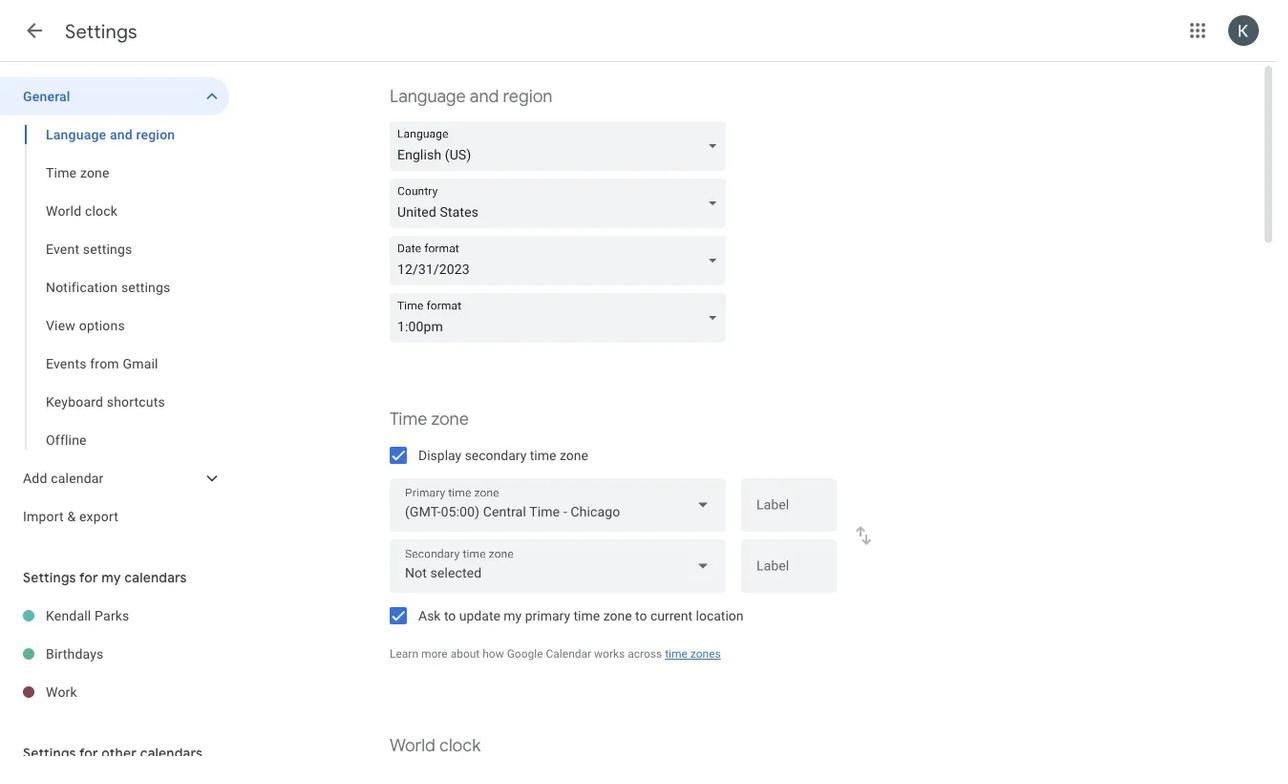 Task type: vqa. For each thing, say whether or not it's contained in the screenshot.
the Label for secondary time zone. TEXT BOX
yes



Task type: describe. For each thing, give the bounding box(es) containing it.
0 horizontal spatial my
[[102, 569, 121, 586]]

settings for settings for my calendars
[[23, 569, 76, 586]]

1 vertical spatial time
[[574, 608, 600, 624]]

gmail
[[123, 356, 158, 372]]

notification settings
[[46, 279, 170, 295]]

work
[[46, 684, 77, 700]]

language inside group
[[46, 127, 106, 142]]

zone up works
[[603, 608, 632, 624]]

calendar
[[546, 648, 591, 661]]

general tree item
[[0, 77, 229, 116]]

zones
[[690, 648, 721, 661]]

0 vertical spatial time
[[530, 447, 556, 463]]

zone up the display
[[431, 408, 469, 430]]

ask to update my primary time zone to current location
[[418, 608, 744, 624]]

works
[[594, 648, 625, 661]]

more
[[421, 648, 448, 661]]

settings for my calendars tree
[[0, 597, 229, 712]]

birthdays link
[[46, 635, 229, 673]]

time zones link
[[665, 648, 721, 661]]

keyboard
[[46, 394, 103, 410]]

1 vertical spatial clock
[[439, 735, 481, 756]]

settings for my calendars
[[23, 569, 187, 586]]

update
[[459, 608, 500, 624]]

region inside tree
[[136, 127, 175, 142]]

current
[[650, 608, 693, 624]]

Label for primary time zone. text field
[[756, 499, 821, 526]]

add
[[23, 470, 47, 486]]

from
[[90, 356, 119, 372]]

1 vertical spatial world clock
[[390, 735, 481, 756]]

notification
[[46, 279, 118, 295]]

events
[[46, 356, 87, 372]]

view options
[[46, 318, 125, 333]]

1 vertical spatial time
[[390, 408, 427, 430]]

how
[[483, 648, 504, 661]]

display
[[418, 447, 462, 463]]

go back image
[[23, 19, 46, 42]]

&
[[67, 509, 76, 524]]

secondary
[[465, 447, 527, 463]]

work tree item
[[0, 673, 229, 712]]

1 horizontal spatial region
[[503, 85, 552, 107]]

2 to from the left
[[635, 608, 647, 624]]

parks
[[95, 608, 129, 624]]

for
[[79, 569, 98, 586]]

calendar
[[51, 470, 104, 486]]

clock inside group
[[85, 203, 118, 219]]

event settings
[[46, 241, 132, 257]]

work link
[[46, 673, 229, 712]]

2 vertical spatial time
[[665, 648, 688, 661]]

learn more about how google calendar works across time zones
[[390, 648, 721, 661]]

1 horizontal spatial language and region
[[390, 85, 552, 107]]

shortcuts
[[107, 394, 165, 410]]



Task type: locate. For each thing, give the bounding box(es) containing it.
keyboard shortcuts
[[46, 394, 165, 410]]

world clock
[[46, 203, 118, 219], [390, 735, 481, 756]]

location
[[696, 608, 744, 624]]

0 horizontal spatial language
[[46, 127, 106, 142]]

0 horizontal spatial time
[[530, 447, 556, 463]]

1 horizontal spatial time zone
[[390, 408, 469, 430]]

1 vertical spatial region
[[136, 127, 175, 142]]

group
[[0, 116, 229, 459]]

2 horizontal spatial time
[[665, 648, 688, 661]]

world inside group
[[46, 203, 81, 219]]

0 horizontal spatial and
[[110, 127, 133, 142]]

time zone up the display
[[390, 408, 469, 430]]

0 vertical spatial region
[[503, 85, 552, 107]]

1 horizontal spatial clock
[[439, 735, 481, 756]]

0 horizontal spatial clock
[[85, 203, 118, 219]]

time zone up the event settings
[[46, 165, 110, 181]]

1 horizontal spatial my
[[504, 608, 522, 624]]

world clock up the event settings
[[46, 203, 118, 219]]

settings up the notification settings
[[83, 241, 132, 257]]

world
[[46, 203, 81, 219], [390, 735, 435, 756]]

1 horizontal spatial time
[[390, 408, 427, 430]]

zone right secondary
[[560, 447, 588, 463]]

0 vertical spatial time zone
[[46, 165, 110, 181]]

settings up 'general' tree item
[[65, 20, 137, 43]]

time zone inside tree
[[46, 165, 110, 181]]

clock up the event settings
[[85, 203, 118, 219]]

offline
[[46, 432, 87, 448]]

1 vertical spatial settings
[[121, 279, 170, 295]]

0 horizontal spatial world clock
[[46, 203, 118, 219]]

None field
[[390, 121, 734, 171], [390, 179, 734, 228], [390, 236, 734, 286], [390, 293, 734, 343], [390, 479, 726, 532], [390, 540, 726, 593], [390, 121, 734, 171], [390, 179, 734, 228], [390, 236, 734, 286], [390, 293, 734, 343], [390, 479, 726, 532], [390, 540, 726, 593]]

1 vertical spatial time zone
[[390, 408, 469, 430]]

add calendar
[[23, 470, 104, 486]]

1 horizontal spatial language
[[390, 85, 466, 107]]

my
[[102, 569, 121, 586], [504, 608, 522, 624]]

view
[[46, 318, 76, 333]]

1 horizontal spatial time
[[574, 608, 600, 624]]

0 horizontal spatial to
[[444, 608, 456, 624]]

time inside tree
[[46, 165, 77, 181]]

display secondary time zone
[[418, 447, 588, 463]]

import & export
[[23, 509, 118, 524]]

0 vertical spatial my
[[102, 569, 121, 586]]

0 horizontal spatial time zone
[[46, 165, 110, 181]]

1 horizontal spatial world clock
[[390, 735, 481, 756]]

Label for secondary time zone. text field
[[756, 560, 821, 587]]

to
[[444, 608, 456, 624], [635, 608, 647, 624]]

0 vertical spatial and
[[470, 85, 499, 107]]

and inside group
[[110, 127, 133, 142]]

calendars
[[124, 569, 187, 586]]

time zone
[[46, 165, 110, 181], [390, 408, 469, 430]]

time up the display
[[390, 408, 427, 430]]

time right primary at the bottom
[[574, 608, 600, 624]]

zone inside tree
[[80, 165, 110, 181]]

1 vertical spatial world
[[390, 735, 435, 756]]

to right ask
[[444, 608, 456, 624]]

0 horizontal spatial language and region
[[46, 127, 175, 142]]

0 vertical spatial language
[[390, 85, 466, 107]]

import
[[23, 509, 64, 524]]

export
[[79, 509, 118, 524]]

0 vertical spatial settings
[[83, 241, 132, 257]]

group containing language and region
[[0, 116, 229, 459]]

0 vertical spatial language and region
[[390, 85, 552, 107]]

1 horizontal spatial to
[[635, 608, 647, 624]]

zone up the event settings
[[80, 165, 110, 181]]

google
[[507, 648, 543, 661]]

1 horizontal spatial and
[[470, 85, 499, 107]]

settings for event settings
[[83, 241, 132, 257]]

settings heading
[[65, 20, 137, 43]]

events from gmail
[[46, 356, 158, 372]]

1 horizontal spatial world
[[390, 735, 435, 756]]

0 vertical spatial world
[[46, 203, 81, 219]]

0 horizontal spatial region
[[136, 127, 175, 142]]

1 vertical spatial language
[[46, 127, 106, 142]]

across
[[628, 648, 662, 661]]

ask
[[418, 608, 441, 624]]

primary
[[525, 608, 570, 624]]

settings
[[65, 20, 137, 43], [23, 569, 76, 586]]

kendall parks
[[46, 608, 129, 624]]

0 horizontal spatial time
[[46, 165, 77, 181]]

clock down about
[[439, 735, 481, 756]]

settings
[[83, 241, 132, 257], [121, 279, 170, 295]]

kendall
[[46, 608, 91, 624]]

0 vertical spatial time
[[46, 165, 77, 181]]

language and region inside tree
[[46, 127, 175, 142]]

general
[[23, 88, 70, 104]]

options
[[79, 318, 125, 333]]

clock
[[85, 203, 118, 219], [439, 735, 481, 756]]

event
[[46, 241, 79, 257]]

1 to from the left
[[444, 608, 456, 624]]

time
[[46, 165, 77, 181], [390, 408, 427, 430]]

settings for notification settings
[[121, 279, 170, 295]]

world clock down the more on the left of the page
[[390, 735, 481, 756]]

1 vertical spatial settings
[[23, 569, 76, 586]]

0 vertical spatial clock
[[85, 203, 118, 219]]

and
[[470, 85, 499, 107], [110, 127, 133, 142]]

1 vertical spatial my
[[504, 608, 522, 624]]

learn
[[390, 648, 418, 661]]

world clock inside group
[[46, 203, 118, 219]]

zone
[[80, 165, 110, 181], [431, 408, 469, 430], [560, 447, 588, 463], [603, 608, 632, 624]]

settings left for
[[23, 569, 76, 586]]

time up the event
[[46, 165, 77, 181]]

settings for settings
[[65, 20, 137, 43]]

my right update
[[504, 608, 522, 624]]

my right for
[[102, 569, 121, 586]]

0 vertical spatial world clock
[[46, 203, 118, 219]]

time
[[530, 447, 556, 463], [574, 608, 600, 624], [665, 648, 688, 661]]

world up the event
[[46, 203, 81, 219]]

0 vertical spatial settings
[[65, 20, 137, 43]]

region
[[503, 85, 552, 107], [136, 127, 175, 142]]

1 vertical spatial language and region
[[46, 127, 175, 142]]

tree containing general
[[0, 77, 229, 536]]

time left zones at the bottom right of page
[[665, 648, 688, 661]]

time right secondary
[[530, 447, 556, 463]]

0 horizontal spatial world
[[46, 203, 81, 219]]

language
[[390, 85, 466, 107], [46, 127, 106, 142]]

birthdays
[[46, 646, 104, 662]]

world down learn
[[390, 735, 435, 756]]

tree
[[0, 77, 229, 536]]

1 vertical spatial and
[[110, 127, 133, 142]]

about
[[450, 648, 480, 661]]

birthdays tree item
[[0, 635, 229, 673]]

settings up options
[[121, 279, 170, 295]]

to left current
[[635, 608, 647, 624]]

language and region
[[390, 85, 552, 107], [46, 127, 175, 142]]

kendall parks tree item
[[0, 597, 229, 635]]



